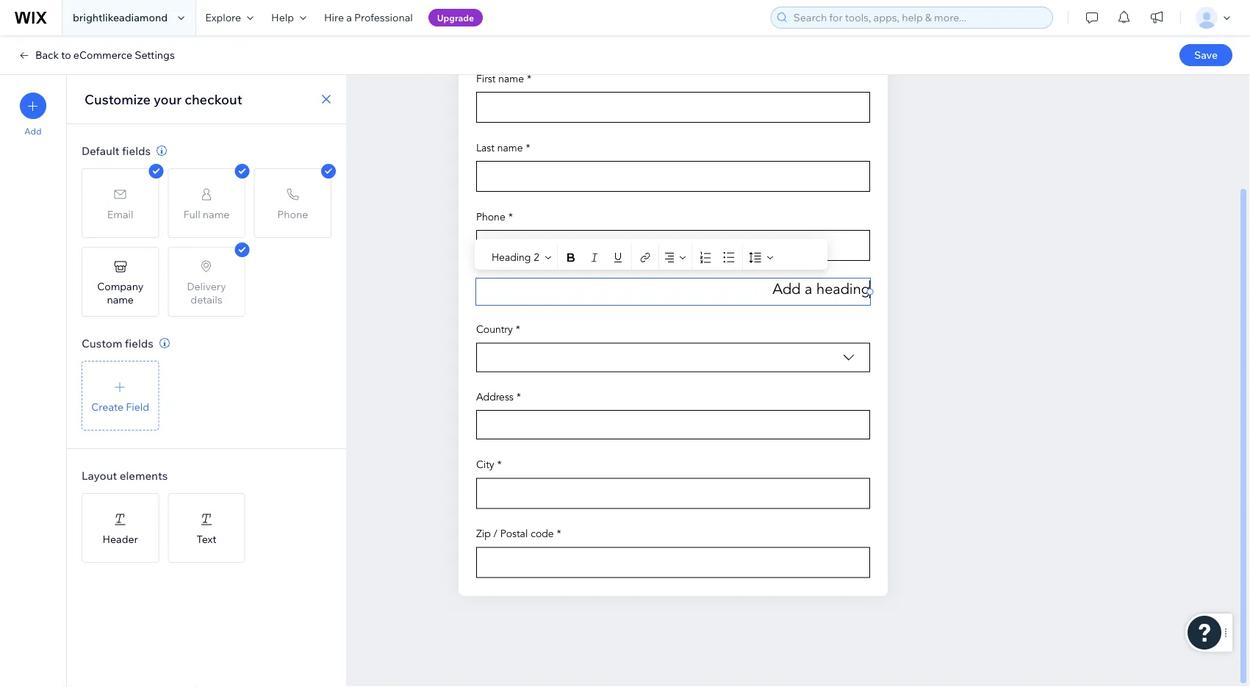 Task type: vqa. For each thing, say whether or not it's contained in the screenshot.
hire a professional
yes



Task type: locate. For each thing, give the bounding box(es) containing it.
elements
[[120, 469, 168, 483]]

hire a professional
[[324, 11, 413, 24]]

add for add a heading
[[773, 281, 801, 299]]

create field
[[91, 400, 149, 413]]

default fields
[[82, 144, 151, 158]]

fields for custom fields
[[125, 336, 154, 350]]

0 vertical spatial fields
[[122, 144, 151, 158]]

0 horizontal spatial a
[[347, 11, 352, 24]]

heading 2
[[492, 251, 540, 264]]

company
[[97, 280, 144, 293]]

custom fields
[[82, 336, 154, 350]]

1 vertical spatial add
[[773, 281, 801, 299]]

company name
[[97, 280, 144, 306]]

0 vertical spatial add
[[25, 126, 42, 137]]

a left heading
[[805, 281, 813, 299]]

1 vertical spatial fields
[[125, 336, 154, 350]]

save button
[[1180, 44, 1233, 66]]

0 vertical spatial a
[[347, 11, 352, 24]]

a right hire
[[347, 11, 352, 24]]

back to ecommerce settings
[[35, 49, 175, 61]]

1 vertical spatial a
[[805, 281, 813, 299]]

heading
[[492, 251, 531, 264]]

a
[[347, 11, 352, 24], [805, 281, 813, 299]]

ecommerce
[[73, 49, 132, 61]]

fields
[[122, 144, 151, 158], [125, 336, 154, 350]]

help
[[271, 11, 294, 24]]

to
[[61, 49, 71, 61]]

field
[[126, 400, 149, 413]]

help button
[[263, 0, 315, 35]]

a for professional
[[347, 11, 352, 24]]

1 horizontal spatial a
[[805, 281, 813, 299]]

brightlikeadiamond
[[73, 11, 168, 24]]

save
[[1195, 49, 1219, 61]]

name
[[107, 293, 134, 306]]

fields right custom
[[125, 336, 154, 350]]

fields right the default
[[122, 144, 151, 158]]

fields for default fields
[[122, 144, 151, 158]]

upgrade button
[[429, 9, 483, 26]]

add
[[25, 126, 42, 137], [773, 281, 801, 299]]

hire a professional link
[[315, 0, 422, 35]]

1 horizontal spatial add
[[773, 281, 801, 299]]

0 horizontal spatial add
[[25, 126, 42, 137]]

back
[[35, 49, 59, 61]]

add a heading
[[773, 281, 871, 299]]

professional
[[354, 11, 413, 24]]

add inside button
[[25, 126, 42, 137]]

a inside hire a professional "link"
[[347, 11, 352, 24]]



Task type: describe. For each thing, give the bounding box(es) containing it.
heading
[[817, 281, 871, 299]]

default
[[82, 144, 120, 158]]

header
[[103, 533, 138, 546]]

create
[[91, 400, 124, 413]]

add for add
[[25, 126, 42, 137]]

upgrade
[[437, 12, 474, 23]]

settings
[[135, 49, 175, 61]]

layout elements
[[82, 469, 168, 483]]

back to ecommerce settings button
[[18, 49, 175, 62]]

2
[[534, 251, 540, 264]]

customize
[[85, 91, 151, 107]]

layout
[[82, 469, 117, 483]]

your
[[154, 91, 182, 107]]

checkout
[[185, 91, 242, 107]]

a for heading
[[805, 281, 813, 299]]

hire
[[324, 11, 344, 24]]

heading 2 button
[[489, 247, 555, 268]]

text
[[197, 533, 217, 546]]

custom
[[82, 336, 122, 350]]

add button
[[20, 93, 46, 137]]

customize your checkout
[[85, 91, 242, 107]]

explore
[[205, 11, 241, 24]]

Search for tools, apps, help & more... field
[[789, 7, 1049, 28]]

create field button
[[82, 361, 159, 431]]



